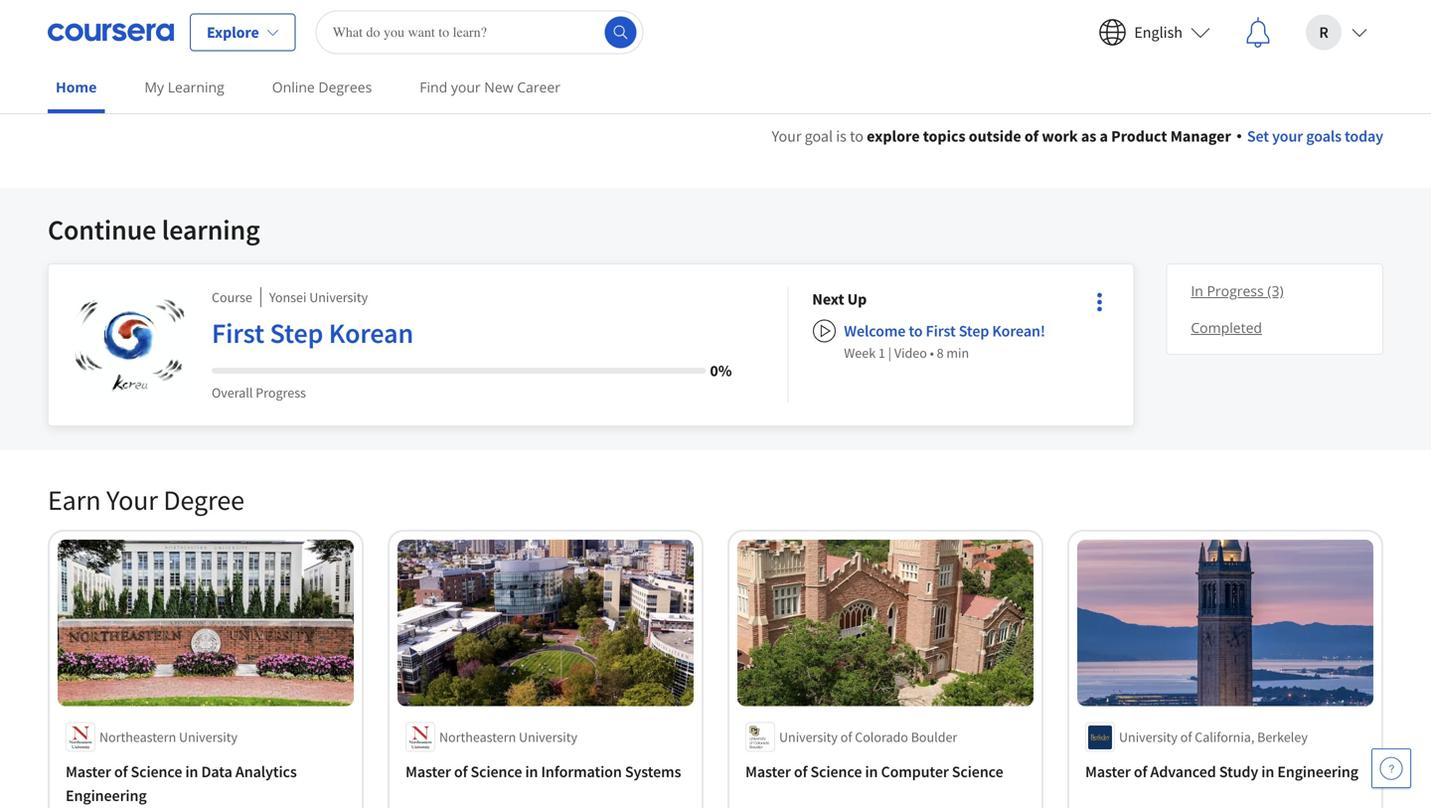 Task type: describe. For each thing, give the bounding box(es) containing it.
northeastern university for information
[[439, 728, 578, 746]]

master of advanced study in engineering
[[1086, 762, 1359, 782]]

master of science in data analytics engineering link
[[66, 760, 346, 808]]

study
[[1220, 762, 1259, 782]]

completed
[[1191, 318, 1263, 337]]

science for computer
[[811, 762, 862, 782]]

1
[[879, 344, 886, 362]]

yonsei university
[[269, 288, 368, 306]]

0 horizontal spatial first
[[212, 316, 264, 350]]

progress for in
[[1207, 281, 1264, 300]]

master of science in data analytics engineering
[[66, 762, 297, 806]]

find your new career
[[420, 78, 561, 96]]

today
[[1345, 126, 1384, 146]]

earn
[[48, 483, 101, 517]]

of for master of science in computer science
[[794, 762, 808, 782]]

university of colorado boulder
[[779, 728, 958, 746]]

korean
[[329, 316, 414, 350]]

learning
[[168, 78, 224, 96]]

r
[[1319, 22, 1329, 42]]

repeat image
[[1092, 273, 1115, 297]]

of for master of science in information systems
[[454, 762, 468, 782]]

online
[[272, 78, 315, 96]]

1 horizontal spatial your
[[772, 126, 802, 146]]

first step korean image
[[73, 287, 188, 403]]

goal
[[805, 126, 833, 146]]

video
[[895, 344, 927, 362]]

in for information
[[525, 762, 538, 782]]

degrees
[[319, 78, 372, 96]]

in for data
[[185, 762, 198, 782]]

product
[[1112, 126, 1168, 146]]

engineering inside 'master of science in data analytics engineering'
[[66, 786, 147, 806]]

master for master of science in computer science
[[746, 762, 791, 782]]

next
[[812, 289, 844, 309]]

is
[[836, 126, 847, 146]]

analytics
[[235, 762, 297, 782]]

university of california, berkeley
[[1119, 728, 1308, 746]]

0%
[[710, 361, 732, 381]]

main content containing continue learning
[[0, 100, 1432, 808]]

northeastern for data
[[99, 728, 176, 746]]

my learning link
[[137, 65, 232, 109]]

goals
[[1307, 126, 1342, 146]]

find
[[420, 78, 448, 96]]

online degrees link
[[264, 65, 380, 109]]

set your goals today
[[1247, 126, 1384, 146]]

korean!
[[993, 321, 1046, 341]]

master for master of advanced study in engineering
[[1086, 762, 1131, 782]]

university up master of science in information systems link
[[519, 728, 578, 746]]

information
[[541, 762, 622, 782]]

smile image
[[1092, 309, 1115, 333]]

master of science in information systems link
[[406, 760, 686, 784]]

outside
[[969, 126, 1022, 146]]

continue
[[48, 212, 156, 247]]

learning
[[162, 212, 260, 247]]

your for set
[[1273, 126, 1303, 146]]

as
[[1081, 126, 1097, 146]]

of for university of california, berkeley
[[1181, 728, 1192, 746]]

course
[[212, 288, 252, 306]]

northeastern university for data
[[99, 728, 238, 746]]

first inside welcome to first step korean! week 1 | video • 8 min
[[926, 321, 956, 341]]

min
[[947, 344, 969, 362]]

university up data
[[179, 728, 238, 746]]

in progress (3)
[[1191, 281, 1284, 300]]

overall
[[212, 384, 253, 402]]

explore button
[[190, 13, 296, 51]]

overall progress
[[212, 384, 306, 402]]

data
[[201, 762, 232, 782]]

0 horizontal spatial step
[[270, 316, 323, 350]]

earn your degree collection element
[[36, 450, 1396, 808]]

boulder
[[911, 728, 958, 746]]

|
[[888, 344, 892, 362]]



Task type: vqa. For each thing, say whether or not it's contained in the screenshot.
Coursera Plus image
no



Task type: locate. For each thing, give the bounding box(es) containing it.
progress for overall
[[256, 384, 306, 402]]

systems
[[625, 762, 681, 782]]

1 horizontal spatial progress
[[1207, 281, 1264, 300]]

earn your degree
[[48, 483, 245, 517]]

berkeley
[[1258, 728, 1308, 746]]

1 vertical spatial your
[[1273, 126, 1303, 146]]

step inside welcome to first step korean! week 1 | video • 8 min
[[959, 321, 989, 341]]

first
[[212, 316, 264, 350], [926, 321, 956, 341]]

main content
[[0, 100, 1432, 808]]

explore
[[207, 22, 259, 42]]

master of advanced study in engineering link
[[1086, 760, 1366, 784]]

master of science in information systems
[[406, 762, 681, 782]]

4 science from the left
[[952, 762, 1004, 782]]

science for data
[[131, 762, 182, 782]]

degree
[[163, 483, 245, 517]]

science down 'boulder'
[[952, 762, 1004, 782]]

home link
[[48, 65, 105, 113]]

english
[[1135, 22, 1183, 42]]

0 vertical spatial to
[[850, 126, 864, 146]]

1 horizontal spatial step
[[959, 321, 989, 341]]

progress up completed
[[1207, 281, 1264, 300]]

1 horizontal spatial first
[[926, 321, 956, 341]]

your left goal
[[772, 126, 802, 146]]

of inside 'master of science in data analytics engineering'
[[114, 762, 128, 782]]

topics
[[923, 126, 966, 146]]

master of science in computer science link
[[746, 760, 1026, 784]]

welcome
[[844, 321, 906, 341]]

(3)
[[1268, 281, 1284, 300]]

1 vertical spatial engineering
[[66, 786, 147, 806]]

northeastern
[[99, 728, 176, 746], [439, 728, 516, 746]]

0 vertical spatial your
[[451, 78, 481, 96]]

science down university of colorado boulder
[[811, 762, 862, 782]]

4 master from the left
[[1086, 762, 1131, 782]]

None search field
[[316, 10, 644, 54]]

of for master of science in data analytics engineering
[[114, 762, 128, 782]]

0 horizontal spatial engineering
[[66, 786, 147, 806]]

in left data
[[185, 762, 198, 782]]

to
[[850, 126, 864, 146], [909, 321, 923, 341]]

your right set
[[1273, 126, 1303, 146]]

master
[[66, 762, 111, 782], [406, 762, 451, 782], [746, 762, 791, 782], [1086, 762, 1131, 782]]

science left data
[[131, 762, 182, 782]]

career
[[517, 78, 561, 96]]

help center image
[[1380, 757, 1404, 780]]

progress right overall
[[256, 384, 306, 402]]

1 master from the left
[[66, 762, 111, 782]]

in right study
[[1262, 762, 1275, 782]]

2 northeastern university from the left
[[439, 728, 578, 746]]

science for information
[[471, 762, 522, 782]]

2 in from the left
[[525, 762, 538, 782]]

your
[[451, 78, 481, 96], [1273, 126, 1303, 146]]

1 horizontal spatial to
[[909, 321, 923, 341]]

r button
[[1290, 0, 1384, 64]]

1 science from the left
[[131, 762, 182, 782]]

advanced
[[1151, 762, 1216, 782]]

completed link
[[1183, 309, 1367, 346]]

welcome to first step korean! week 1 | video • 8 min
[[844, 321, 1046, 362]]

more option for first step korean image
[[1086, 288, 1114, 316]]

step down yonsei
[[270, 316, 323, 350]]

in
[[185, 762, 198, 782], [525, 762, 538, 782], [865, 762, 878, 782], [1262, 762, 1275, 782]]

2 northeastern from the left
[[439, 728, 516, 746]]

your right earn
[[106, 483, 158, 517]]

in down university of colorado boulder
[[865, 762, 878, 782]]

your right find
[[451, 78, 481, 96]]

in inside 'master of science in data analytics engineering'
[[185, 762, 198, 782]]

of
[[1025, 126, 1039, 146], [841, 728, 852, 746], [1181, 728, 1192, 746], [114, 762, 128, 782], [454, 762, 468, 782], [794, 762, 808, 782], [1134, 762, 1148, 782]]

1 northeastern from the left
[[99, 728, 176, 746]]

in left information on the bottom left
[[525, 762, 538, 782]]

continue learning
[[48, 212, 260, 247]]

4 in from the left
[[1262, 762, 1275, 782]]

1 horizontal spatial your
[[1273, 126, 1303, 146]]

3 science from the left
[[811, 762, 862, 782]]

to up "video" at the right of the page
[[909, 321, 923, 341]]

first step korean link
[[212, 315, 732, 359]]

1 in from the left
[[185, 762, 198, 782]]

science
[[131, 762, 182, 782], [471, 762, 522, 782], [811, 762, 862, 782], [952, 762, 1004, 782]]

in
[[1191, 281, 1204, 300]]

to inside welcome to first step korean! week 1 | video • 8 min
[[909, 321, 923, 341]]

my
[[145, 78, 164, 96]]

new
[[484, 78, 514, 96]]

What do you want to learn? text field
[[316, 10, 644, 54]]

1 horizontal spatial engineering
[[1278, 762, 1359, 782]]

science inside 'master of science in data analytics engineering'
[[131, 762, 182, 782]]

explore
[[867, 126, 920, 146]]

a
[[1100, 126, 1108, 146]]

find your new career link
[[412, 65, 569, 109]]

master inside 'master of science in data analytics engineering'
[[66, 762, 111, 782]]

in for computer
[[865, 762, 878, 782]]

3 in from the left
[[865, 762, 878, 782]]

first step korean
[[212, 316, 414, 350]]

to right is
[[850, 126, 864, 146]]

set
[[1247, 126, 1269, 146]]

science left information on the bottom left
[[471, 762, 522, 782]]

northeastern university up 'master of science in information systems'
[[439, 728, 578, 746]]

engineering
[[1278, 762, 1359, 782], [66, 786, 147, 806]]

0 horizontal spatial your
[[451, 78, 481, 96]]

northeastern university up 'master of science in data analytics engineering' on the left of the page
[[99, 728, 238, 746]]

progress
[[1207, 281, 1264, 300], [256, 384, 306, 402]]

master of science in computer science
[[746, 762, 1004, 782]]

8
[[937, 344, 944, 362]]

northeastern university
[[99, 728, 238, 746], [439, 728, 578, 746]]

yonsei
[[269, 288, 307, 306]]

your inside earn your degree collection element
[[106, 483, 158, 517]]

your
[[772, 126, 802, 146], [106, 483, 158, 517]]

master for master of science in data analytics engineering
[[66, 762, 111, 782]]

colorado
[[855, 728, 909, 746]]

0 horizontal spatial northeastern
[[99, 728, 176, 746]]

first up 8
[[926, 321, 956, 341]]

3 master from the left
[[746, 762, 791, 782]]

your inside dropdown button
[[1273, 126, 1303, 146]]

my learning
[[145, 78, 224, 96]]

step
[[270, 316, 323, 350], [959, 321, 989, 341]]

up
[[848, 289, 867, 309]]

california,
[[1195, 728, 1255, 746]]

master for master of science in information systems
[[406, 762, 451, 782]]

university up the first step korean
[[309, 288, 368, 306]]

english button
[[1083, 0, 1227, 64]]

next up
[[812, 289, 867, 309]]

of for university of colorado boulder
[[841, 728, 852, 746]]

2 master from the left
[[406, 762, 451, 782]]

0 vertical spatial progress
[[1207, 281, 1264, 300]]

line chart image
[[1092, 238, 1115, 261]]

first down course
[[212, 316, 264, 350]]

step up min
[[959, 321, 989, 341]]

1 northeastern university from the left
[[99, 728, 238, 746]]

0 horizontal spatial northeastern university
[[99, 728, 238, 746]]

of for master of advanced study in engineering
[[1134, 762, 1148, 782]]

1 vertical spatial to
[[909, 321, 923, 341]]

1 vertical spatial your
[[106, 483, 158, 517]]

computer
[[881, 762, 949, 782]]

your goal is to explore topics outside of work as a product manager
[[772, 126, 1232, 146]]

online degrees
[[272, 78, 372, 96]]

northeastern up 'master of science in data analytics engineering' on the left of the page
[[99, 728, 176, 746]]

university
[[309, 288, 368, 306], [179, 728, 238, 746], [519, 728, 578, 746], [779, 728, 838, 746], [1119, 728, 1178, 746]]

northeastern up 'master of science in information systems'
[[439, 728, 516, 746]]

0 vertical spatial your
[[772, 126, 802, 146]]

university left colorado
[[779, 728, 838, 746]]

1 vertical spatial progress
[[256, 384, 306, 402]]

northeastern for information
[[439, 728, 516, 746]]

week
[[844, 344, 876, 362]]

2 science from the left
[[471, 762, 522, 782]]

manager
[[1171, 126, 1232, 146]]

1 horizontal spatial northeastern
[[439, 728, 516, 746]]

0 horizontal spatial your
[[106, 483, 158, 517]]

•
[[930, 344, 934, 362]]

1 horizontal spatial northeastern university
[[439, 728, 578, 746]]

home
[[56, 78, 97, 96]]

coursera image
[[48, 16, 174, 48]]

0 vertical spatial engineering
[[1278, 762, 1359, 782]]

0 horizontal spatial to
[[850, 126, 864, 146]]

set your goals today button
[[1237, 124, 1384, 148]]

in progress (3) link
[[1183, 272, 1367, 309]]

0 horizontal spatial progress
[[256, 384, 306, 402]]

university up advanced
[[1119, 728, 1178, 746]]

your for find
[[451, 78, 481, 96]]

work
[[1042, 126, 1078, 146]]



